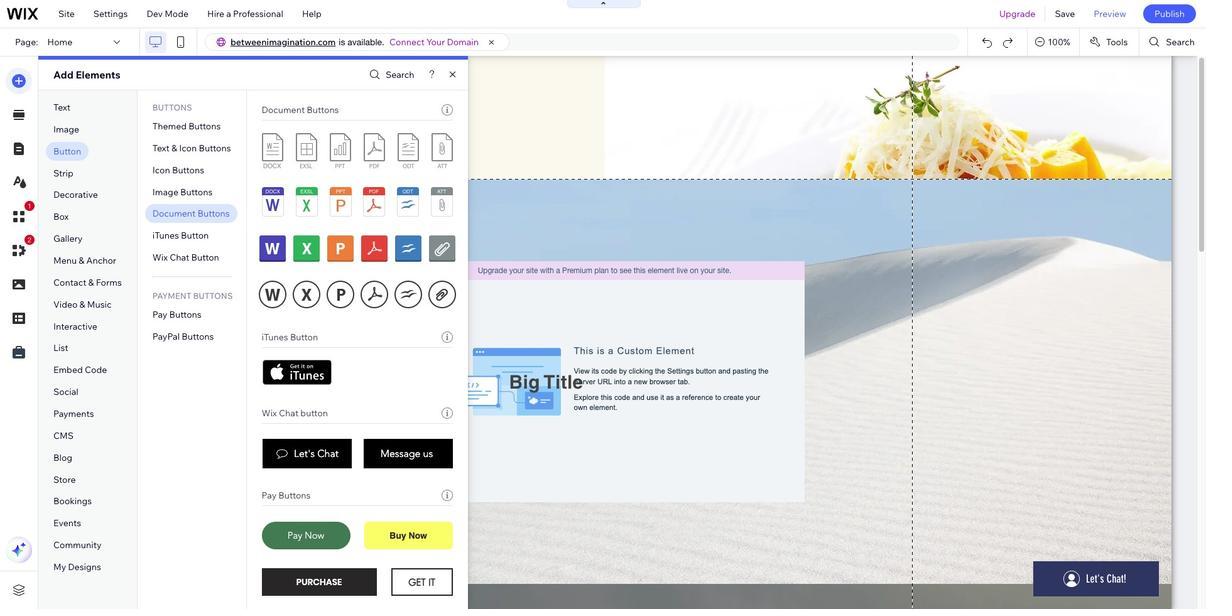 Task type: vqa. For each thing, say whether or not it's contained in the screenshot.
top "Search"
yes



Task type: locate. For each thing, give the bounding box(es) containing it.
tools
[[1107, 36, 1129, 48]]

1 vertical spatial wix
[[262, 408, 277, 419]]

0 vertical spatial icon
[[179, 143, 197, 154]]

document buttons
[[262, 104, 339, 116], [153, 208, 230, 220]]

search button down connect
[[366, 66, 415, 84]]

code
[[85, 365, 107, 376]]

& up 'icon buttons'
[[172, 143, 177, 154]]

0 vertical spatial search
[[1167, 36, 1196, 48]]

chat for button
[[170, 252, 189, 263]]

itunes
[[153, 230, 179, 242], [262, 332, 288, 343]]

image
[[53, 124, 79, 135], [153, 186, 179, 198]]

search down connect
[[386, 69, 415, 80]]

1 horizontal spatial itunes button
[[262, 332, 318, 343]]

itunes button
[[153, 230, 209, 242], [262, 332, 318, 343]]

domain
[[447, 36, 479, 48]]

wix
[[153, 252, 168, 263], [262, 408, 277, 419]]

upgrade
[[1000, 8, 1036, 19]]

search button
[[1141, 28, 1207, 56], [366, 66, 415, 84]]

image for image
[[53, 124, 79, 135]]

chat
[[170, 252, 189, 263], [279, 408, 299, 419]]

0 horizontal spatial pay
[[153, 309, 167, 321]]

button
[[53, 146, 81, 157], [181, 230, 209, 242], [191, 252, 219, 263], [290, 332, 318, 343]]

1 vertical spatial search
[[386, 69, 415, 80]]

image down 'icon buttons'
[[153, 186, 179, 198]]

0 vertical spatial wix
[[153, 252, 168, 263]]

0 vertical spatial pay
[[153, 309, 167, 321]]

wix chat button
[[153, 252, 219, 263]]

embed code
[[53, 365, 107, 376]]

&
[[172, 143, 177, 154], [79, 255, 85, 267], [88, 277, 94, 288], [80, 299, 85, 310]]

embed
[[53, 365, 83, 376]]

1 horizontal spatial pay buttons
[[262, 490, 311, 502]]

search down publish
[[1167, 36, 1196, 48]]

menu & anchor
[[53, 255, 116, 267]]

text for text & icon buttons
[[153, 143, 170, 154]]

contact & forms
[[53, 277, 122, 288]]

pay
[[153, 309, 167, 321], [262, 490, 277, 502]]

0 vertical spatial pay buttons
[[153, 309, 202, 321]]

wix for wix chat button
[[262, 408, 277, 419]]

text & icon buttons
[[153, 143, 231, 154]]

anchor
[[86, 255, 116, 267]]

themed buttons
[[153, 121, 221, 132]]

0 vertical spatial image
[[53, 124, 79, 135]]

0 horizontal spatial icon
[[153, 165, 170, 176]]

& left forms
[[88, 277, 94, 288]]

themed
[[153, 121, 187, 132]]

0 horizontal spatial text
[[53, 102, 70, 113]]

wix left "button"
[[262, 408, 277, 419]]

1 vertical spatial image
[[153, 186, 179, 198]]

1 vertical spatial itunes button
[[262, 332, 318, 343]]

0 horizontal spatial chat
[[170, 252, 189, 263]]

box
[[53, 211, 69, 223]]

document
[[262, 104, 305, 116], [153, 208, 196, 220]]

& right menu
[[79, 255, 85, 267]]

1 vertical spatial search button
[[366, 66, 415, 84]]

hire a professional
[[207, 8, 283, 19]]

professional
[[233, 8, 283, 19]]

save
[[1056, 8, 1076, 19]]

cms
[[53, 431, 74, 442]]

a
[[226, 8, 231, 19]]

icon down themed buttons
[[179, 143, 197, 154]]

1 vertical spatial chat
[[279, 408, 299, 419]]

text down themed
[[153, 143, 170, 154]]

0 horizontal spatial wix
[[153, 252, 168, 263]]

1 vertical spatial itunes
[[262, 332, 288, 343]]

search button down publish
[[1141, 28, 1207, 56]]

chat left "button"
[[279, 408, 299, 419]]

icon
[[179, 143, 197, 154], [153, 165, 170, 176]]

icon up "image buttons"
[[153, 165, 170, 176]]

blog
[[53, 452, 72, 464]]

1 horizontal spatial document buttons
[[262, 104, 339, 116]]

& for menu
[[79, 255, 85, 267]]

1 vertical spatial document buttons
[[153, 208, 230, 220]]

1 vertical spatial document
[[153, 208, 196, 220]]

0 vertical spatial search button
[[1141, 28, 1207, 56]]

elements
[[76, 69, 121, 81]]

0 horizontal spatial itunes button
[[153, 230, 209, 242]]

payments
[[53, 409, 94, 420]]

2 button
[[6, 235, 35, 264]]

save button
[[1046, 0, 1085, 28]]

0 vertical spatial document
[[262, 104, 305, 116]]

0 vertical spatial chat
[[170, 252, 189, 263]]

0 vertical spatial itunes
[[153, 230, 179, 242]]

tools button
[[1081, 28, 1140, 56]]

wix chat button
[[262, 408, 328, 419]]

text
[[53, 102, 70, 113], [153, 143, 170, 154]]

1 horizontal spatial pay
[[262, 490, 277, 502]]

search
[[1167, 36, 1196, 48], [386, 69, 415, 80]]

payment
[[153, 291, 191, 301]]

add
[[53, 69, 73, 81]]

1 horizontal spatial chat
[[279, 408, 299, 419]]

0 vertical spatial itunes button
[[153, 230, 209, 242]]

wix for wix chat button
[[153, 252, 168, 263]]

menu
[[53, 255, 77, 267]]

publish
[[1155, 8, 1186, 19]]

1 horizontal spatial wix
[[262, 408, 277, 419]]

buttons
[[153, 102, 192, 113], [307, 104, 339, 116], [189, 121, 221, 132], [199, 143, 231, 154], [172, 165, 204, 176], [180, 186, 213, 198], [198, 208, 230, 220], [193, 291, 233, 301], [169, 309, 202, 321], [182, 331, 214, 343], [279, 490, 311, 502]]

& right video
[[80, 299, 85, 310]]

0 horizontal spatial search
[[386, 69, 415, 80]]

paypal buttons
[[153, 331, 214, 343]]

betweenimagination.com
[[231, 36, 336, 48]]

0 horizontal spatial pay buttons
[[153, 309, 202, 321]]

0 horizontal spatial search button
[[366, 66, 415, 84]]

wix up payment
[[153, 252, 168, 263]]

0 vertical spatial text
[[53, 102, 70, 113]]

1 horizontal spatial search button
[[1141, 28, 1207, 56]]

1 horizontal spatial text
[[153, 143, 170, 154]]

1 vertical spatial text
[[153, 143, 170, 154]]

my
[[53, 562, 66, 573]]

image up strip
[[53, 124, 79, 135]]

chat up payment
[[170, 252, 189, 263]]

bookings
[[53, 496, 92, 508]]

designs
[[68, 562, 101, 573]]

connect
[[390, 36, 425, 48]]

text down add
[[53, 102, 70, 113]]

1 horizontal spatial image
[[153, 186, 179, 198]]

0 horizontal spatial document
[[153, 208, 196, 220]]

image buttons
[[153, 186, 213, 198]]

0 horizontal spatial image
[[53, 124, 79, 135]]

1 button
[[6, 201, 35, 230]]

pay buttons
[[153, 309, 202, 321], [262, 490, 311, 502]]



Task type: describe. For each thing, give the bounding box(es) containing it.
contact
[[53, 277, 86, 288]]

& for contact
[[88, 277, 94, 288]]

dev
[[147, 8, 163, 19]]

interactive
[[53, 321, 97, 332]]

& for text
[[172, 143, 177, 154]]

1 horizontal spatial search
[[1167, 36, 1196, 48]]

100% button
[[1029, 28, 1080, 56]]

1 horizontal spatial icon
[[179, 143, 197, 154]]

1 horizontal spatial itunes
[[262, 332, 288, 343]]

list
[[53, 343, 68, 354]]

video & music
[[53, 299, 112, 310]]

strip
[[53, 168, 73, 179]]

button
[[301, 408, 328, 419]]

publish button
[[1144, 4, 1197, 23]]

events
[[53, 518, 81, 530]]

image for image buttons
[[153, 186, 179, 198]]

preview
[[1095, 8, 1127, 19]]

paypal
[[153, 331, 180, 343]]

add elements
[[53, 69, 121, 81]]

hire
[[207, 8, 225, 19]]

0 horizontal spatial itunes
[[153, 230, 179, 242]]

is available. connect your domain
[[339, 36, 479, 48]]

video
[[53, 299, 78, 310]]

gallery
[[53, 233, 83, 245]]

100%
[[1049, 36, 1071, 48]]

dev mode
[[147, 8, 189, 19]]

mode
[[165, 8, 189, 19]]

forms
[[96, 277, 122, 288]]

settings
[[94, 8, 128, 19]]

social
[[53, 387, 78, 398]]

site
[[58, 8, 75, 19]]

1 vertical spatial pay buttons
[[262, 490, 311, 502]]

1 vertical spatial icon
[[153, 165, 170, 176]]

preview button
[[1085, 0, 1137, 28]]

0 vertical spatial document buttons
[[262, 104, 339, 116]]

is
[[339, 37, 345, 47]]

icon buttons
[[153, 165, 204, 176]]

music
[[87, 299, 112, 310]]

2
[[28, 236, 31, 244]]

my designs
[[53, 562, 101, 573]]

0 horizontal spatial document buttons
[[153, 208, 230, 220]]

chat for button
[[279, 408, 299, 419]]

payment buttons
[[153, 291, 233, 301]]

decorative
[[53, 189, 98, 201]]

community
[[53, 540, 102, 551]]

1 horizontal spatial document
[[262, 104, 305, 116]]

help
[[302, 8, 322, 19]]

available.
[[348, 37, 385, 47]]

1 vertical spatial pay
[[262, 490, 277, 502]]

text for text
[[53, 102, 70, 113]]

& for video
[[80, 299, 85, 310]]

home
[[48, 36, 72, 48]]

store
[[53, 474, 76, 486]]

your
[[427, 36, 445, 48]]

1
[[28, 202, 31, 210]]



